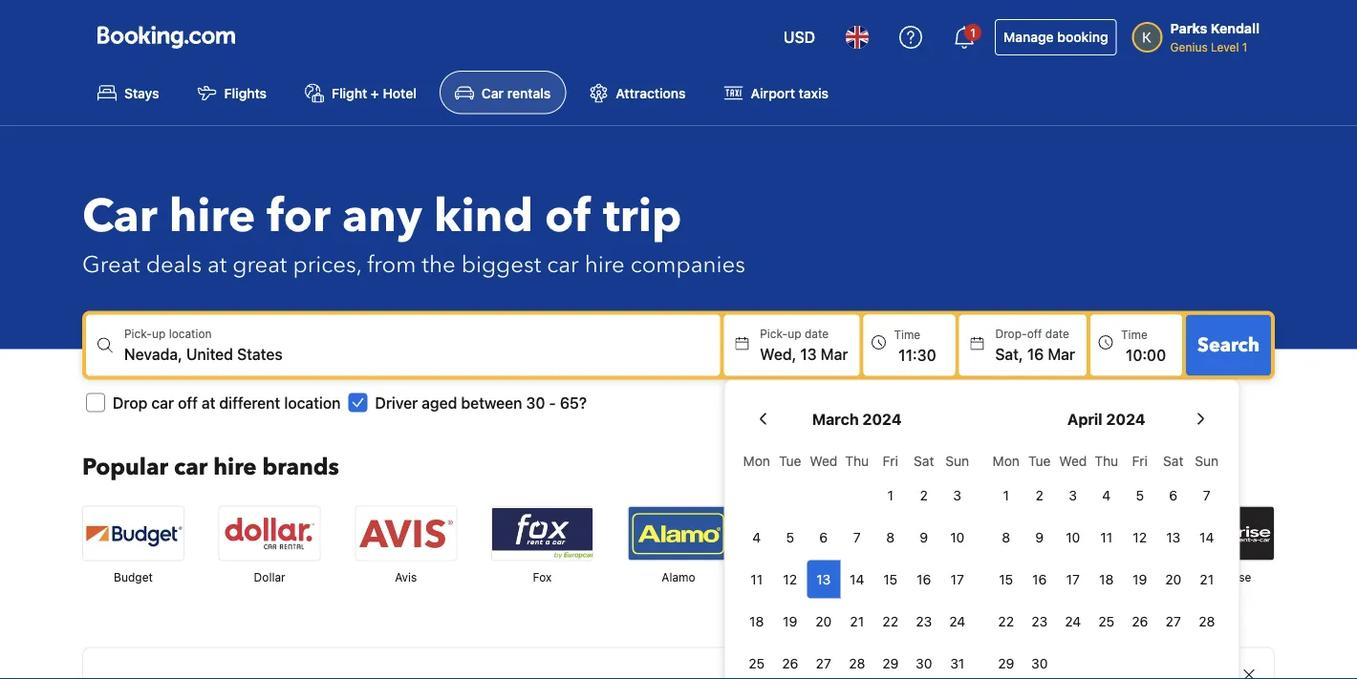 Task type: describe. For each thing, give the bounding box(es) containing it.
flight + hotel link
[[290, 71, 432, 114]]

thrifty
[[797, 571, 833, 584]]

1 left 2 march 2024 checkbox
[[887, 487, 893, 503]]

28 for 28 april 2024 checkbox
[[1199, 613, 1215, 629]]

3 for april 2024
[[1069, 487, 1077, 503]]

sixt
[[941, 571, 961, 584]]

prices,
[[293, 249, 361, 281]]

1 vertical spatial at
[[202, 394, 215, 412]]

grid for april
[[989, 442, 1223, 679]]

biggest
[[461, 249, 541, 281]]

28 April 2024 checkbox
[[1190, 602, 1223, 641]]

65?
[[560, 394, 587, 412]]

sat,
[[995, 345, 1023, 363]]

thu for april
[[1095, 453, 1118, 469]]

for
[[267, 185, 331, 247]]

30 for 30 march 2024 option
[[916, 655, 932, 671]]

27 for 27 april 2024 checkbox
[[1166, 613, 1181, 629]]

19 for "19 april 2024" checkbox
[[1133, 571, 1147, 587]]

stays link
[[82, 71, 174, 114]]

dollar logo image
[[219, 507, 320, 560]]

fox
[[533, 571, 552, 584]]

sixt logo image
[[901, 507, 1001, 560]]

28 March 2024 checkbox
[[840, 644, 874, 679]]

9 April 2024 checkbox
[[1023, 518, 1056, 556]]

30 April 2024 checkbox
[[1023, 644, 1056, 679]]

level
[[1211, 40, 1239, 54]]

different
[[219, 394, 280, 412]]

kind
[[434, 185, 533, 247]]

5 April 2024 checkbox
[[1123, 476, 1157, 514]]

pick- for pick-up date wed, 13 mar
[[760, 327, 788, 340]]

march
[[812, 410, 859, 428]]

rentals
[[507, 85, 551, 101]]

22 for '22 april 2024' option
[[998, 613, 1014, 629]]

0 horizontal spatial 30
[[526, 394, 545, 412]]

3 for march 2024
[[953, 487, 961, 503]]

the
[[422, 249, 456, 281]]

1 April 2024 checkbox
[[989, 476, 1023, 514]]

popular car hire brands
[[82, 452, 339, 483]]

manage booking link
[[995, 19, 1117, 55]]

1 inside button
[[970, 26, 976, 39]]

1 horizontal spatial 21
[[1200, 571, 1214, 587]]

drop car off at different location
[[113, 394, 341, 412]]

avis logo image
[[356, 507, 456, 560]]

1 inside parks kendall genius level 1
[[1242, 40, 1248, 54]]

2 April 2024 checkbox
[[1023, 476, 1056, 514]]

20 April 2024 checkbox
[[1157, 560, 1190, 599]]

search
[[1198, 332, 1260, 358]]

airport
[[751, 85, 795, 101]]

29 April 2024 checkbox
[[989, 644, 1023, 679]]

16 for 16 checkbox
[[1032, 571, 1047, 587]]

7 March 2024 checkbox
[[840, 518, 874, 556]]

13 March 2024 checkbox
[[807, 560, 840, 599]]

usd
[[784, 28, 815, 46]]

fox logo image
[[492, 507, 592, 560]]

25 March 2024 checkbox
[[740, 644, 773, 679]]

mon tue wed thu for april
[[993, 453, 1118, 469]]

24 March 2024 checkbox
[[941, 602, 974, 641]]

car for hire
[[82, 185, 157, 247]]

30 March 2024 checkbox
[[907, 644, 941, 679]]

21 April 2024 checkbox
[[1190, 560, 1223, 599]]

aged
[[422, 394, 457, 412]]

april
[[1067, 410, 1102, 428]]

1 March 2024 checkbox
[[874, 476, 907, 514]]

kendall
[[1211, 21, 1260, 36]]

15 for 15 march 2024 'checkbox'
[[883, 571, 898, 587]]

up for pick-up location
[[152, 327, 166, 340]]

18 for 18 april 2024 checkbox
[[1099, 571, 1114, 587]]

30 for 30 option
[[1031, 655, 1048, 671]]

26 for 26 checkbox
[[782, 655, 798, 671]]

wed,
[[760, 345, 796, 363]]

1 vertical spatial 21
[[850, 613, 864, 629]]

driver
[[375, 394, 418, 412]]

4 for 4 march 2024 checkbox
[[752, 529, 761, 545]]

drop-off date sat, 16 mar
[[995, 327, 1075, 363]]

sun for april 2024
[[1195, 453, 1219, 469]]

2 March 2024 checkbox
[[907, 476, 941, 514]]

car for popular car hire brands
[[174, 452, 208, 483]]

26 March 2024 checkbox
[[773, 644, 807, 679]]

flights
[[224, 85, 267, 101]]

5 for 5 april 2024 option
[[1136, 487, 1144, 503]]

drop-
[[995, 327, 1027, 340]]

7 April 2024 checkbox
[[1190, 476, 1223, 514]]

2024 for march 2024
[[862, 410, 902, 428]]

between
[[461, 394, 522, 412]]

24 April 2024 checkbox
[[1056, 602, 1090, 641]]

search button
[[1186, 315, 1271, 376]]

booking.com online hotel reservations image
[[97, 26, 235, 49]]

11 March 2024 checkbox
[[740, 560, 773, 599]]

pick-up location
[[124, 327, 212, 340]]

popular
[[82, 452, 168, 483]]

flight
[[332, 85, 367, 101]]

16 March 2024 checkbox
[[907, 560, 941, 599]]

mar for wed, 13 mar
[[821, 345, 848, 363]]

22 April 2024 checkbox
[[989, 602, 1023, 641]]

march 2024
[[812, 410, 902, 428]]

dollar
[[254, 571, 285, 584]]

18 March 2024 checkbox
[[740, 602, 773, 641]]

10 March 2024 checkbox
[[941, 518, 974, 556]]

mon tue wed thu for march
[[743, 453, 869, 469]]

1 left 2 option
[[1003, 487, 1009, 503]]

taxis
[[799, 85, 828, 101]]

23 for 23 march 2024 option
[[916, 613, 932, 629]]

10 for '10' "option"
[[1066, 529, 1080, 545]]

16 April 2024 checkbox
[[1023, 560, 1056, 599]]

sun for march 2024
[[945, 453, 969, 469]]

manage
[[1004, 29, 1054, 45]]

22 March 2024 checkbox
[[874, 602, 907, 641]]

airport taxis
[[751, 85, 828, 101]]

1 vertical spatial off
[[178, 394, 198, 412]]

18 for 18 checkbox
[[749, 613, 764, 629]]

25 for 25 march 2024 option
[[749, 655, 765, 671]]

parks kendall genius level 1
[[1170, 21, 1260, 54]]

airport taxis link
[[709, 71, 844, 114]]

12 April 2024 checkbox
[[1123, 518, 1157, 556]]

6 April 2024 checkbox
[[1157, 476, 1190, 514]]

usd button
[[772, 14, 827, 60]]

0 horizontal spatial location
[[169, 327, 212, 340]]

0 vertical spatial hire
[[169, 185, 255, 247]]

18 April 2024 checkbox
[[1090, 560, 1123, 599]]

5 March 2024 checkbox
[[773, 518, 807, 556]]

from
[[367, 249, 416, 281]]

29 for 29 april 2024 option
[[998, 655, 1014, 671]]

any
[[342, 185, 422, 247]]

13 inside pick-up date wed, 13 mar
[[800, 345, 817, 363]]

15 March 2024 checkbox
[[874, 560, 907, 599]]

mar for sat, 16 mar
[[1048, 345, 1075, 363]]

5 for "5 march 2024" option
[[786, 529, 794, 545]]

28 for 28 march 2024 "checkbox"
[[849, 655, 865, 671]]

brands
[[262, 452, 339, 483]]

26 April 2024 checkbox
[[1123, 602, 1157, 641]]

27 March 2024 checkbox
[[807, 644, 840, 679]]

budget
[[114, 571, 153, 584]]

4 March 2024 checkbox
[[740, 518, 773, 556]]



Task type: vqa. For each thing, say whether or not it's contained in the screenshot.
booked
no



Task type: locate. For each thing, give the bounding box(es) containing it.
fri up 1 checkbox
[[883, 453, 898, 469]]

1 horizontal spatial 20
[[1165, 571, 1181, 587]]

wed for april
[[1059, 453, 1087, 469]]

29 left 30 option
[[998, 655, 1014, 671]]

19 for 19 march 2024 checkbox
[[783, 613, 797, 629]]

0 horizontal spatial pick-
[[124, 327, 152, 340]]

9 left 10 march 2024 checkbox
[[920, 529, 928, 545]]

12 right 11 option
[[783, 571, 797, 587]]

21 right 20 option
[[850, 613, 864, 629]]

car down of
[[547, 249, 579, 281]]

14 April 2024 checkbox
[[1190, 518, 1223, 556]]

1 horizontal spatial 4
[[1102, 487, 1111, 503]]

0 vertical spatial 5
[[1136, 487, 1144, 503]]

11 April 2024 checkbox
[[1090, 518, 1123, 556]]

24 left 25 checkbox
[[1065, 613, 1081, 629]]

1 vertical spatial 26
[[782, 655, 798, 671]]

sat up 2 march 2024 checkbox
[[914, 453, 934, 469]]

29
[[882, 655, 899, 671], [998, 655, 1014, 671]]

0 horizontal spatial 4
[[752, 529, 761, 545]]

1 horizontal spatial 30
[[916, 655, 932, 671]]

pick- inside pick-up date wed, 13 mar
[[760, 327, 788, 340]]

3 right 2 march 2024 checkbox
[[953, 487, 961, 503]]

28 inside checkbox
[[1199, 613, 1215, 629]]

13 inside option
[[1166, 529, 1180, 545]]

25 left 26 checkbox
[[749, 655, 765, 671]]

grid for march
[[740, 442, 974, 679]]

1 vertical spatial 5
[[786, 529, 794, 545]]

-
[[549, 394, 556, 412]]

3 inside checkbox
[[953, 487, 961, 503]]

2 24 from the left
[[1065, 613, 1081, 629]]

1 vertical spatial 4
[[752, 529, 761, 545]]

tue for march
[[779, 453, 801, 469]]

6 inside 6 option
[[819, 529, 828, 545]]

0 vertical spatial 25
[[1098, 613, 1114, 629]]

28 left the 29 option
[[849, 655, 865, 671]]

22 inside option
[[998, 613, 1014, 629]]

17 for '17' option
[[1066, 571, 1080, 587]]

1 horizontal spatial 19
[[1133, 571, 1147, 587]]

avis
[[395, 571, 417, 584]]

0 horizontal spatial 20
[[815, 613, 832, 629]]

13 for 13 march 2024 option
[[816, 571, 831, 587]]

2 mar from the left
[[1048, 345, 1075, 363]]

27 inside 27 april 2024 checkbox
[[1166, 613, 1181, 629]]

11 inside "11 april 2024" option
[[1100, 529, 1112, 545]]

date up march
[[805, 327, 829, 340]]

1 vertical spatial 25
[[749, 655, 765, 671]]

0 vertical spatial 14
[[1199, 529, 1214, 545]]

0 horizontal spatial 22
[[882, 613, 898, 629]]

car rentals link
[[439, 71, 566, 114]]

1 horizontal spatial 24
[[1065, 613, 1081, 629]]

1 fri from the left
[[883, 453, 898, 469]]

1 15 from the left
[[883, 571, 898, 587]]

date
[[805, 327, 829, 340], [1045, 327, 1069, 340]]

12 March 2024 checkbox
[[773, 560, 807, 599]]

10 inside 10 march 2024 checkbox
[[950, 529, 964, 545]]

1 pick- from the left
[[124, 327, 152, 340]]

0 horizontal spatial 26
[[782, 655, 798, 671]]

17 right 16 checkbox
[[1066, 571, 1080, 587]]

7
[[1203, 487, 1210, 503], [853, 529, 861, 545]]

24 for 24 option
[[1065, 613, 1081, 629]]

thu
[[845, 453, 869, 469], [1095, 453, 1118, 469]]

4 left 5 april 2024 option
[[1102, 487, 1111, 503]]

24 for 24 march 2024 option
[[949, 613, 965, 629]]

12 inside option
[[1133, 529, 1147, 545]]

location right different
[[284, 394, 341, 412]]

0 vertical spatial 6
[[1169, 487, 1177, 503]]

9 for "9" option
[[920, 529, 928, 545]]

0 vertical spatial 19
[[1133, 571, 1147, 587]]

23
[[916, 613, 932, 629], [1031, 613, 1048, 629]]

9 March 2024 checkbox
[[907, 518, 941, 556]]

30
[[526, 394, 545, 412], [916, 655, 932, 671], [1031, 655, 1048, 671]]

14 inside '14' checkbox
[[850, 571, 864, 587]]

15 left 16 checkbox
[[999, 571, 1013, 587]]

1 23 from the left
[[916, 613, 932, 629]]

1
[[970, 26, 976, 39], [1242, 40, 1248, 54], [887, 487, 893, 503], [1003, 487, 1009, 503]]

1 horizontal spatial 28
[[1199, 613, 1215, 629]]

driver aged between 30 - 65?
[[375, 394, 587, 412]]

14 left 15 march 2024 'checkbox'
[[850, 571, 864, 587]]

18 left "19 april 2024" checkbox
[[1099, 571, 1114, 587]]

great
[[232, 249, 287, 281]]

sat for march 2024
[[914, 453, 934, 469]]

Pick-up location field
[[124, 342, 720, 365]]

27 April 2024 checkbox
[[1157, 602, 1190, 641]]

0 horizontal spatial 11
[[751, 571, 763, 587]]

1 left manage
[[970, 26, 976, 39]]

2 pick- from the left
[[760, 327, 788, 340]]

7 right "6" "checkbox"
[[1203, 487, 1210, 503]]

8 April 2024 checkbox
[[989, 518, 1023, 556]]

grid
[[740, 442, 974, 679], [989, 442, 1223, 679]]

trip
[[603, 185, 682, 247]]

15 April 2024 checkbox
[[989, 560, 1023, 599]]

hire up deals
[[169, 185, 255, 247]]

2
[[920, 487, 928, 503], [1036, 487, 1043, 503]]

thrifty logo image
[[765, 507, 865, 560]]

0 horizontal spatial 2024
[[862, 410, 902, 428]]

date for 13
[[805, 327, 829, 340]]

alamo
[[662, 571, 695, 584]]

25 for 25 checkbox
[[1098, 613, 1114, 629]]

26 inside checkbox
[[782, 655, 798, 671]]

2 vertical spatial 13
[[816, 571, 831, 587]]

1 right level on the top right
[[1242, 40, 1248, 54]]

fri up 5 april 2024 option
[[1132, 453, 1148, 469]]

30 left 31
[[916, 655, 932, 671]]

30 inside option
[[916, 655, 932, 671]]

1 horizontal spatial 2
[[1036, 487, 1043, 503]]

1 horizontal spatial fri
[[1132, 453, 1148, 469]]

car up great
[[82, 185, 157, 247]]

1 horizontal spatial 17
[[1066, 571, 1080, 587]]

1 2024 from the left
[[862, 410, 902, 428]]

20 for "20" checkbox
[[1165, 571, 1181, 587]]

31 March 2024 checkbox
[[941, 644, 974, 679]]

0 horizontal spatial 10
[[950, 529, 964, 545]]

17 inside option
[[1066, 571, 1080, 587]]

2 vertical spatial hire
[[213, 452, 257, 483]]

2 9 from the left
[[1035, 529, 1044, 545]]

1 mon tue wed thu from the left
[[743, 453, 869, 469]]

3 right 2 option
[[1069, 487, 1077, 503]]

0 horizontal spatial off
[[178, 394, 198, 412]]

13 cell
[[807, 556, 840, 599]]

hire down of
[[585, 249, 625, 281]]

2 wed from the left
[[1059, 453, 1087, 469]]

2 up from the left
[[788, 327, 801, 340]]

of
[[545, 185, 591, 247]]

25 inside option
[[749, 655, 765, 671]]

13 right wed,
[[800, 345, 817, 363]]

10
[[950, 529, 964, 545], [1066, 529, 1080, 545]]

mar right "sat,"
[[1048, 345, 1075, 363]]

mon up '1' checkbox
[[993, 453, 1020, 469]]

mon
[[743, 453, 770, 469], [993, 453, 1020, 469]]

pick- up wed,
[[760, 327, 788, 340]]

0 horizontal spatial 2
[[920, 487, 928, 503]]

0 vertical spatial 26
[[1132, 613, 1148, 629]]

16
[[1027, 345, 1044, 363], [917, 571, 931, 587], [1032, 571, 1047, 587]]

1 vertical spatial 18
[[749, 613, 764, 629]]

1 horizontal spatial off
[[1027, 327, 1042, 340]]

1 vertical spatial 19
[[783, 613, 797, 629]]

date for 16
[[1045, 327, 1069, 340]]

24
[[949, 613, 965, 629], [1065, 613, 1081, 629]]

2 23 from the left
[[1031, 613, 1048, 629]]

4 April 2024 checkbox
[[1090, 476, 1123, 514]]

up up wed,
[[788, 327, 801, 340]]

27 inside '27 march 2024' option
[[816, 655, 831, 671]]

14 for 14 checkbox
[[1199, 529, 1214, 545]]

6 left 7 checkbox in the right bottom of the page
[[1169, 487, 1177, 503]]

car inside car hire for any kind of trip great deals at great prices, from the biggest car hire companies
[[547, 249, 579, 281]]

thu up 4 option
[[1095, 453, 1118, 469]]

2 sat from the left
[[1163, 453, 1183, 469]]

2 inside checkbox
[[920, 487, 928, 503]]

at left great
[[207, 249, 227, 281]]

wed down march
[[810, 453, 837, 469]]

16 left sixt
[[917, 571, 931, 587]]

6 for 6 option
[[819, 529, 828, 545]]

tue up "5 march 2024" option
[[779, 453, 801, 469]]

parks
[[1170, 21, 1207, 36]]

23 March 2024 checkbox
[[907, 602, 941, 641]]

mon for march
[[743, 453, 770, 469]]

2 2 from the left
[[1036, 487, 1043, 503]]

17
[[951, 571, 964, 587], [1066, 571, 1080, 587]]

1 vertical spatial 6
[[819, 529, 828, 545]]

car right the 'popular'
[[174, 452, 208, 483]]

1 horizontal spatial location
[[284, 394, 341, 412]]

2 2024 from the left
[[1106, 410, 1145, 428]]

23 right '22 april 2024' option
[[1031, 613, 1048, 629]]

mar
[[821, 345, 848, 363], [1048, 345, 1075, 363]]

1 grid from the left
[[740, 442, 974, 679]]

20 inside checkbox
[[1165, 571, 1181, 587]]

16 inside option
[[917, 571, 931, 587]]

car inside car hire for any kind of trip great deals at great prices, from the biggest car hire companies
[[82, 185, 157, 247]]

16 right "sat,"
[[1027, 345, 1044, 363]]

1 vertical spatial hire
[[585, 249, 625, 281]]

30 left the -
[[526, 394, 545, 412]]

10 inside "option"
[[1066, 529, 1080, 545]]

mon tue wed thu down march
[[743, 453, 869, 469]]

1 horizontal spatial 7
[[1203, 487, 1210, 503]]

2 horizontal spatial 30
[[1031, 655, 1048, 671]]

1 9 from the left
[[920, 529, 928, 545]]

12
[[1133, 529, 1147, 545], [783, 571, 797, 587]]

0 horizontal spatial car
[[82, 185, 157, 247]]

1 thu from the left
[[845, 453, 869, 469]]

sat for april 2024
[[1163, 453, 1183, 469]]

24 right 23 march 2024 option
[[949, 613, 965, 629]]

0 vertical spatial 21
[[1200, 571, 1214, 587]]

2024 right april
[[1106, 410, 1145, 428]]

mar inside pick-up date wed, 13 mar
[[821, 345, 848, 363]]

7 inside checkbox
[[1203, 487, 1210, 503]]

car left rentals
[[482, 85, 504, 101]]

15 right '14' checkbox
[[883, 571, 898, 587]]

19 left "20" checkbox
[[1133, 571, 1147, 587]]

23 April 2024 checkbox
[[1023, 602, 1056, 641]]

23 right 22 march 2024 checkbox
[[916, 613, 932, 629]]

1 vertical spatial 11
[[751, 571, 763, 587]]

12 right "11 april 2024" option
[[1133, 529, 1147, 545]]

1 horizontal spatial mar
[[1048, 345, 1075, 363]]

mar inside drop-off date sat, 16 mar
[[1048, 345, 1075, 363]]

car hire for any kind of trip great deals at great prices, from the biggest car hire companies
[[82, 185, 745, 281]]

14 March 2024 checkbox
[[840, 560, 874, 599]]

11 right '10' "option"
[[1100, 529, 1112, 545]]

1 horizontal spatial 8
[[1002, 529, 1010, 545]]

enterprise
[[1196, 571, 1251, 584]]

10 right "9" option
[[950, 529, 964, 545]]

0 vertical spatial 12
[[1133, 529, 1147, 545]]

sun up 3 march 2024 checkbox
[[945, 453, 969, 469]]

19 left 20 option
[[783, 613, 797, 629]]

hertz
[[1072, 571, 1102, 584]]

9 right 8 april 2024 checkbox
[[1035, 529, 1044, 545]]

28
[[1199, 613, 1215, 629], [849, 655, 865, 671]]

19 inside checkbox
[[783, 613, 797, 629]]

2 8 from the left
[[1002, 529, 1010, 545]]

1 button
[[941, 14, 987, 60]]

stays
[[124, 85, 159, 101]]

1 horizontal spatial 5
[[1136, 487, 1144, 503]]

22 left the 23 checkbox
[[998, 613, 1014, 629]]

at left different
[[202, 394, 215, 412]]

2024 right march
[[862, 410, 902, 428]]

27 right 26 checkbox
[[816, 655, 831, 671]]

thu for march
[[845, 453, 869, 469]]

attractions link
[[574, 71, 701, 114]]

0 horizontal spatial tue
[[779, 453, 801, 469]]

0 horizontal spatial 23
[[916, 613, 932, 629]]

1 horizontal spatial 27
[[1166, 613, 1181, 629]]

sun up 7 checkbox in the right bottom of the page
[[1195, 453, 1219, 469]]

31
[[950, 655, 964, 671]]

1 horizontal spatial 25
[[1098, 613, 1114, 629]]

2 sun from the left
[[1195, 453, 1219, 469]]

20 for 20 option
[[815, 613, 832, 629]]

17 April 2024 checkbox
[[1056, 560, 1090, 599]]

hertz logo image
[[1037, 507, 1138, 560]]

12 for 12 april 2024 option
[[1133, 529, 1147, 545]]

11 for 11 option
[[751, 571, 763, 587]]

7 right 6 option
[[853, 529, 861, 545]]

16 right 15 checkbox
[[1032, 571, 1047, 587]]

1 17 from the left
[[951, 571, 964, 587]]

28 right 27 april 2024 checkbox
[[1199, 613, 1215, 629]]

off
[[1027, 327, 1042, 340], [178, 394, 198, 412]]

tue for april
[[1028, 453, 1051, 469]]

at inside car hire for any kind of trip great deals at great prices, from the biggest car hire companies
[[207, 249, 227, 281]]

1 mar from the left
[[821, 345, 848, 363]]

8 for 8 april 2024 checkbox
[[1002, 529, 1010, 545]]

8 left "9" option
[[886, 529, 895, 545]]

1 24 from the left
[[949, 613, 965, 629]]

pick- for pick-up location
[[124, 327, 152, 340]]

1 22 from the left
[[882, 613, 898, 629]]

10 for 10 march 2024 checkbox
[[950, 529, 964, 545]]

up down deals
[[152, 327, 166, 340]]

off inside drop-off date sat, 16 mar
[[1027, 327, 1042, 340]]

2 tue from the left
[[1028, 453, 1051, 469]]

genius
[[1170, 40, 1208, 54]]

booking
[[1057, 29, 1108, 45]]

11 inside 11 option
[[751, 571, 763, 587]]

23 inside option
[[916, 613, 932, 629]]

car for rentals
[[482, 85, 504, 101]]

date right drop-
[[1045, 327, 1069, 340]]

6 for "6" "checkbox"
[[1169, 487, 1177, 503]]

0 horizontal spatial grid
[[740, 442, 974, 679]]

2024 for april 2024
[[1106, 410, 1145, 428]]

1 date from the left
[[805, 327, 829, 340]]

pick-
[[124, 327, 152, 340], [760, 327, 788, 340]]

0 vertical spatial at
[[207, 249, 227, 281]]

1 horizontal spatial 15
[[999, 571, 1013, 587]]

mon for april
[[993, 453, 1020, 469]]

0 vertical spatial car
[[547, 249, 579, 281]]

14 for '14' checkbox
[[850, 571, 864, 587]]

0 vertical spatial 27
[[1166, 613, 1181, 629]]

hotel
[[383, 85, 417, 101]]

2 grid from the left
[[989, 442, 1223, 679]]

0 horizontal spatial 7
[[853, 529, 861, 545]]

11
[[1100, 529, 1112, 545], [751, 571, 763, 587]]

2024
[[862, 410, 902, 428], [1106, 410, 1145, 428]]

13 right 12 option
[[816, 571, 831, 587]]

21 March 2024 checkbox
[[840, 602, 874, 641]]

1 horizontal spatial 18
[[1099, 571, 1114, 587]]

0 horizontal spatial sun
[[945, 453, 969, 469]]

26 inside checkbox
[[1132, 613, 1148, 629]]

1 horizontal spatial date
[[1045, 327, 1069, 340]]

1 sun from the left
[[945, 453, 969, 469]]

mon up 4 march 2024 checkbox
[[743, 453, 770, 469]]

4 for 4 option
[[1102, 487, 1111, 503]]

1 horizontal spatial 12
[[1133, 529, 1147, 545]]

1 horizontal spatial 29
[[998, 655, 1014, 671]]

1 3 from the left
[[953, 487, 961, 503]]

up inside pick-up date wed, 13 mar
[[788, 327, 801, 340]]

2 17 from the left
[[1066, 571, 1080, 587]]

6
[[1169, 487, 1177, 503], [819, 529, 828, 545]]

21
[[1200, 571, 1214, 587], [850, 613, 864, 629]]

0 vertical spatial 18
[[1099, 571, 1114, 587]]

17 right '16 march 2024' option
[[951, 571, 964, 587]]

up
[[152, 327, 166, 340], [788, 327, 801, 340]]

26
[[1132, 613, 1148, 629], [782, 655, 798, 671]]

wed up 3 option
[[1059, 453, 1087, 469]]

23 for the 23 checkbox
[[1031, 613, 1048, 629]]

2 15 from the left
[[999, 571, 1013, 587]]

29 for the 29 option
[[882, 655, 899, 671]]

29 March 2024 checkbox
[[874, 644, 907, 679]]

1 vertical spatial 12
[[783, 571, 797, 587]]

1 up from the left
[[152, 327, 166, 340]]

25 right 24 option
[[1098, 613, 1114, 629]]

0 vertical spatial 20
[[1165, 571, 1181, 587]]

1 wed from the left
[[810, 453, 837, 469]]

20 March 2024 checkbox
[[807, 602, 840, 641]]

companies
[[630, 249, 745, 281]]

25
[[1098, 613, 1114, 629], [749, 655, 765, 671]]

5 right 4 march 2024 checkbox
[[786, 529, 794, 545]]

april 2024
[[1067, 410, 1145, 428]]

6 left 7 option
[[819, 529, 828, 545]]

26 for 26 checkbox
[[1132, 613, 1148, 629]]

1 vertical spatial 13
[[1166, 529, 1180, 545]]

2 fri from the left
[[1132, 453, 1148, 469]]

mon tue wed thu up 2 option
[[993, 453, 1118, 469]]

1 8 from the left
[[886, 529, 895, 545]]

29 inside option
[[882, 655, 899, 671]]

0 horizontal spatial 27
[[816, 655, 831, 671]]

+
[[371, 85, 379, 101]]

location
[[169, 327, 212, 340], [284, 394, 341, 412]]

13 April 2024 checkbox
[[1157, 518, 1190, 556]]

alamo logo image
[[628, 507, 729, 560]]

0 horizontal spatial 15
[[883, 571, 898, 587]]

6 inside "6" "checkbox"
[[1169, 487, 1177, 503]]

16 inside drop-off date sat, 16 mar
[[1027, 345, 1044, 363]]

attractions
[[616, 85, 686, 101]]

date inside drop-off date sat, 16 mar
[[1045, 327, 1069, 340]]

25 inside checkbox
[[1098, 613, 1114, 629]]

30 right 29 april 2024 option
[[1031, 655, 1048, 671]]

22 right 21 option
[[882, 613, 898, 629]]

6 March 2024 checkbox
[[807, 518, 840, 556]]

3 inside option
[[1069, 487, 1077, 503]]

0 vertical spatial 28
[[1199, 613, 1215, 629]]

2 inside option
[[1036, 487, 1043, 503]]

27 left 28 april 2024 checkbox
[[1166, 613, 1181, 629]]

14 inside 14 checkbox
[[1199, 529, 1214, 545]]

23 inside checkbox
[[1031, 613, 1048, 629]]

26 left '27 march 2024' option
[[782, 655, 798, 671]]

car for drop car off at different location
[[151, 394, 174, 412]]

10 April 2024 checkbox
[[1056, 518, 1090, 556]]

2 29 from the left
[[998, 655, 1014, 671]]

2 right '1' checkbox
[[1036, 487, 1043, 503]]

7 for 7 checkbox in the right bottom of the page
[[1203, 487, 1210, 503]]

4 left "5 march 2024" option
[[752, 529, 761, 545]]

date inside pick-up date wed, 13 mar
[[805, 327, 829, 340]]

20 inside option
[[815, 613, 832, 629]]

13 for 13 option
[[1166, 529, 1180, 545]]

1 horizontal spatial 22
[[998, 613, 1014, 629]]

mar right wed,
[[821, 345, 848, 363]]

1 horizontal spatial 11
[[1100, 529, 1112, 545]]

car
[[547, 249, 579, 281], [151, 394, 174, 412], [174, 452, 208, 483]]

20
[[1165, 571, 1181, 587], [815, 613, 832, 629]]

22 for 22 march 2024 checkbox
[[882, 613, 898, 629]]

22 inside checkbox
[[882, 613, 898, 629]]

1 horizontal spatial 2024
[[1106, 410, 1145, 428]]

deals
[[146, 249, 202, 281]]

8 March 2024 checkbox
[[874, 518, 907, 556]]

1 10 from the left
[[950, 529, 964, 545]]

30 inside option
[[1031, 655, 1048, 671]]

4
[[1102, 487, 1111, 503], [752, 529, 761, 545]]

0 horizontal spatial car
[[151, 394, 174, 412]]

13 right 12 april 2024 option
[[1166, 529, 1180, 545]]

15
[[883, 571, 898, 587], [999, 571, 1013, 587]]

car right drop
[[151, 394, 174, 412]]

up for pick-up date wed, 13 mar
[[788, 327, 801, 340]]

26 left 27 april 2024 checkbox
[[1132, 613, 1148, 629]]

17 for 17 march 2024 checkbox at right bottom
[[951, 571, 964, 587]]

drop
[[113, 394, 147, 412]]

1 horizontal spatial grid
[[989, 442, 1223, 679]]

15 inside checkbox
[[999, 571, 1013, 587]]

3
[[953, 487, 961, 503], [1069, 487, 1077, 503]]

2 22 from the left
[[998, 613, 1014, 629]]

0 horizontal spatial up
[[152, 327, 166, 340]]

0 horizontal spatial 18
[[749, 613, 764, 629]]

19 inside checkbox
[[1133, 571, 1147, 587]]

9 for 9 april 2024 option
[[1035, 529, 1044, 545]]

19 April 2024 checkbox
[[1123, 560, 1157, 599]]

10 left "11 april 2024" option
[[1066, 529, 1080, 545]]

19
[[1133, 571, 1147, 587], [783, 613, 797, 629]]

fri for march 2024
[[883, 453, 898, 469]]

13 inside option
[[816, 571, 831, 587]]

12 inside option
[[783, 571, 797, 587]]

hire
[[169, 185, 255, 247], [585, 249, 625, 281], [213, 452, 257, 483]]

fri for april 2024
[[1132, 453, 1148, 469]]

2 3 from the left
[[1069, 487, 1077, 503]]

9
[[920, 529, 928, 545], [1035, 529, 1044, 545]]

1 2 from the left
[[920, 487, 928, 503]]

11 for "11 april 2024" option
[[1100, 529, 1112, 545]]

location down deals
[[169, 327, 212, 340]]

17 inside checkbox
[[951, 571, 964, 587]]

1 sat from the left
[[914, 453, 934, 469]]

29 inside option
[[998, 655, 1014, 671]]

2 10 from the left
[[1066, 529, 1080, 545]]

2 thu from the left
[[1095, 453, 1118, 469]]

4 inside 4 march 2024 checkbox
[[752, 529, 761, 545]]

flight + hotel
[[332, 85, 417, 101]]

18 left 19 march 2024 checkbox
[[749, 613, 764, 629]]

13
[[800, 345, 817, 363], [1166, 529, 1180, 545], [816, 571, 831, 587]]

2 for march 2024
[[920, 487, 928, 503]]

8 left 9 april 2024 option
[[1002, 529, 1010, 545]]

17 March 2024 checkbox
[[941, 560, 974, 599]]

5 right 4 option
[[1136, 487, 1144, 503]]

3 April 2024 checkbox
[[1056, 476, 1090, 514]]

1 mon from the left
[[743, 453, 770, 469]]

1 horizontal spatial 3
[[1069, 487, 1077, 503]]

enterprise logo image
[[1174, 507, 1274, 560]]

21 right "20" checkbox
[[1200, 571, 1214, 587]]

28 inside "checkbox"
[[849, 655, 865, 671]]

1 horizontal spatial sun
[[1195, 453, 1219, 469]]

sun
[[945, 453, 969, 469], [1195, 453, 1219, 469]]

hire down drop car off at different location
[[213, 452, 257, 483]]

1 horizontal spatial mon
[[993, 453, 1020, 469]]

great
[[82, 249, 140, 281]]

1 29 from the left
[[882, 655, 899, 671]]

2 mon from the left
[[993, 453, 1020, 469]]

1 vertical spatial 7
[[853, 529, 861, 545]]

7 for 7 option
[[853, 529, 861, 545]]

4 inside 4 option
[[1102, 487, 1111, 503]]

flights link
[[182, 71, 282, 114]]

0 vertical spatial 7
[[1203, 487, 1210, 503]]

2 date from the left
[[1045, 327, 1069, 340]]

16 for '16 march 2024' option
[[917, 571, 931, 587]]

sat up "6" "checkbox"
[[1163, 453, 1183, 469]]

pick- up drop
[[124, 327, 152, 340]]

manage booking
[[1004, 29, 1108, 45]]

1 horizontal spatial mon tue wed thu
[[993, 453, 1118, 469]]

0 horizontal spatial 3
[[953, 487, 961, 503]]

11 left 12 option
[[751, 571, 763, 587]]

0 horizontal spatial 8
[[886, 529, 895, 545]]

budget logo image
[[83, 507, 183, 560]]

0 horizontal spatial 5
[[786, 529, 794, 545]]

pick-up date wed, 13 mar
[[760, 327, 848, 363]]

14 right 13 option
[[1199, 529, 1214, 545]]

16 inside checkbox
[[1032, 571, 1047, 587]]

2 vertical spatial car
[[174, 452, 208, 483]]

18
[[1099, 571, 1114, 587], [749, 613, 764, 629]]

7 inside option
[[853, 529, 861, 545]]

wed for march
[[810, 453, 837, 469]]

1 horizontal spatial 9
[[1035, 529, 1044, 545]]

1 vertical spatial 14
[[850, 571, 864, 587]]

0 horizontal spatial sat
[[914, 453, 934, 469]]

0 horizontal spatial mon tue wed thu
[[743, 453, 869, 469]]

0 vertical spatial location
[[169, 327, 212, 340]]

29 left 30 march 2024 option
[[882, 655, 899, 671]]

15 for 15 checkbox
[[999, 571, 1013, 587]]

car inside car rentals link
[[482, 85, 504, 101]]

15 inside 'checkbox'
[[883, 571, 898, 587]]

thu down the march 2024
[[845, 453, 869, 469]]

0 horizontal spatial 14
[[850, 571, 864, 587]]

1 horizontal spatial pick-
[[760, 327, 788, 340]]

sat
[[914, 453, 934, 469], [1163, 453, 1183, 469]]

25 April 2024 checkbox
[[1090, 602, 1123, 641]]

2 mon tue wed thu from the left
[[993, 453, 1118, 469]]

3 March 2024 checkbox
[[941, 476, 974, 514]]

19 March 2024 checkbox
[[773, 602, 807, 641]]

8 for 8 march 2024 checkbox
[[886, 529, 895, 545]]

car
[[482, 85, 504, 101], [82, 185, 157, 247]]

0 vertical spatial off
[[1027, 327, 1042, 340]]

22
[[882, 613, 898, 629], [998, 613, 1014, 629]]

1 tue from the left
[[779, 453, 801, 469]]

tue up 2 option
[[1028, 453, 1051, 469]]

27 for '27 march 2024' option
[[816, 655, 831, 671]]

1 horizontal spatial wed
[[1059, 453, 1087, 469]]

car rentals
[[482, 85, 551, 101]]

12 for 12 option
[[783, 571, 797, 587]]

2 for april 2024
[[1036, 487, 1043, 503]]

1 vertical spatial 28
[[849, 655, 865, 671]]



